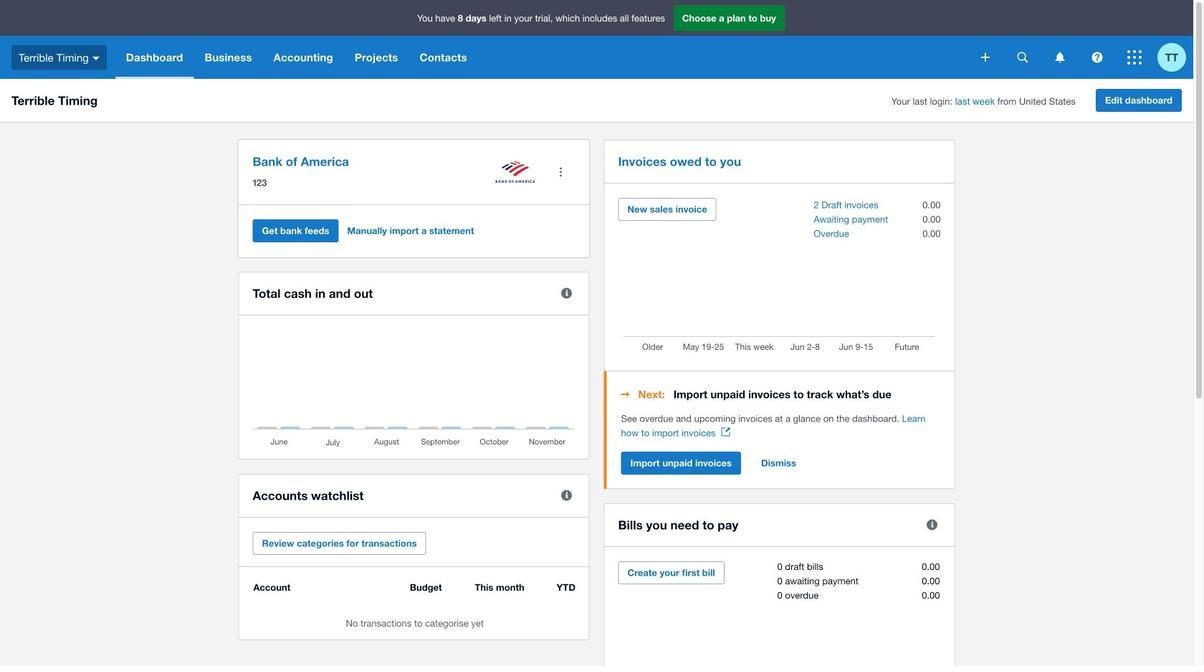 Task type: describe. For each thing, give the bounding box(es) containing it.
1 horizontal spatial svg image
[[1093, 52, 1103, 63]]

0 horizontal spatial svg image
[[982, 53, 990, 62]]

manage menu toggle image
[[547, 158, 576, 186]]

opens in a new tab image
[[722, 428, 730, 436]]



Task type: vqa. For each thing, say whether or not it's contained in the screenshot.
the Accounting
no



Task type: locate. For each thing, give the bounding box(es) containing it.
panel body document
[[621, 412, 941, 440], [621, 412, 941, 440]]

empty state widget for the total cash in and out feature, displaying a column graph summarising bank transaction data as total money in versus total money out across all connected bank accounts, enabling a visual comparison of the two amounts. image
[[253, 330, 576, 448]]

bank of america image
[[496, 161, 535, 183]]

empty state of the accounts watchlist widget, featuring a 'review categories for transactions' button and a data-less table with headings 'account,' 'budget,' 'this month,' and 'ytd.' image
[[253, 582, 576, 629]]

empty state of the bills widget with a 'create your first bill' button and an unpopulated column graph. image
[[619, 562, 941, 666]]

heading
[[621, 386, 941, 403]]

svg image
[[1128, 50, 1142, 65], [1018, 52, 1029, 63], [1056, 52, 1065, 63], [92, 56, 100, 60]]

banner
[[0, 0, 1194, 79]]

svg image
[[1093, 52, 1103, 63], [982, 53, 990, 62]]



